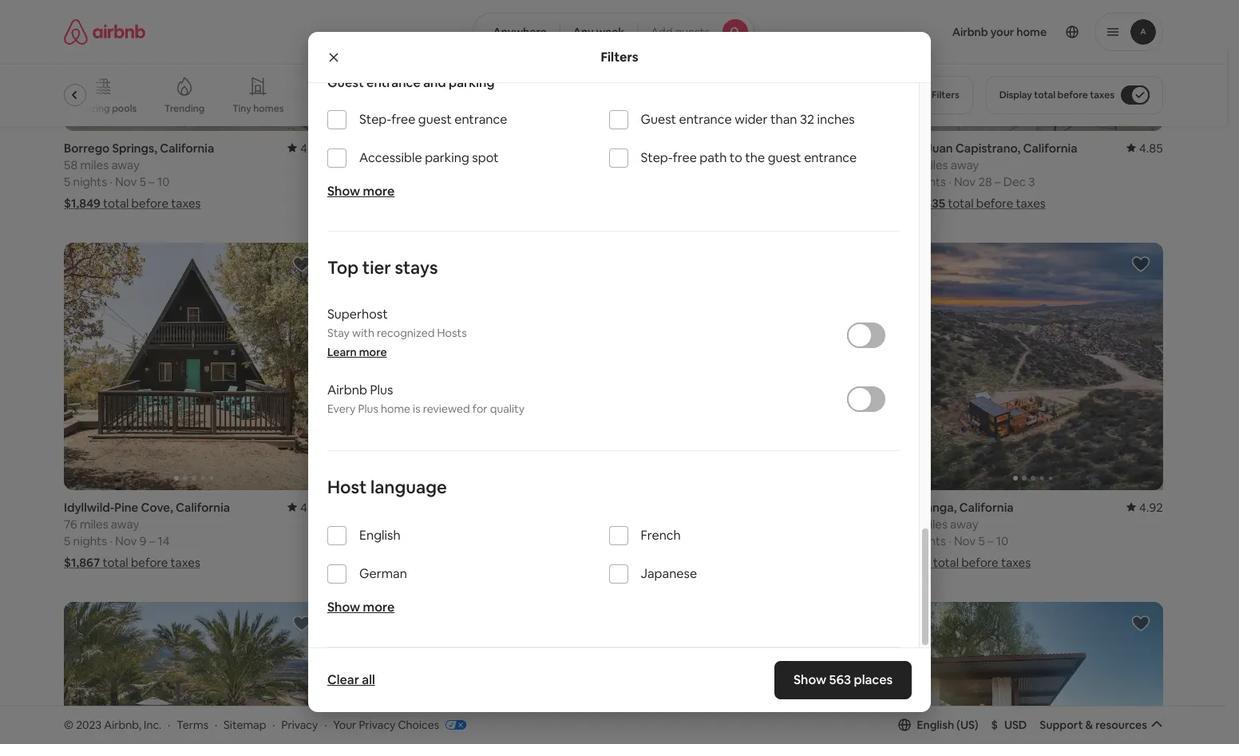 Task type: locate. For each thing, give the bounding box(es) containing it.
total right the $1,489
[[383, 555, 408, 570]]

parks
[[489, 102, 514, 115]]

california inside borrego springs, california 58 miles away 5 nights · nov 5 – 10 $1,849 total before taxes
[[160, 140, 214, 156]]

away right 76
[[111, 516, 139, 532]]

10 inside 33 miles away 5 nights · nov 5 – 10 $2,153 total before taxes
[[717, 533, 729, 548]]

total right $12,835
[[948, 195, 974, 211]]

idyllwild-
[[623, 140, 674, 156], [64, 500, 114, 515]]

miles inside 33 miles away 5 nights · nov 5 – 10 $2,153 total before taxes
[[639, 516, 668, 532]]

total right the "$1,307"
[[382, 195, 408, 211]]

english
[[359, 527, 401, 544], [917, 718, 954, 732]]

guest left design
[[641, 111, 676, 128]]

· down juan
[[949, 174, 952, 189]]

4.95 out of 5 average rating image
[[287, 500, 324, 515]]

free up "mexico"
[[391, 111, 416, 128]]

· inside borrego springs, california 58 miles away 5 nights · nov 5 – 10 $1,849 total before taxes
[[110, 174, 112, 189]]

1 horizontal spatial 14
[[419, 533, 431, 548]]

step- up tecate,
[[359, 111, 391, 128]]

tecate, mexico 37 miles away 5 nights · nov 5 – 10 $1,307 total before taxes
[[344, 140, 480, 211]]

privacy link
[[281, 718, 318, 732]]

5
[[64, 174, 70, 189], [140, 174, 146, 189], [344, 174, 350, 189], [419, 174, 426, 189], [903, 174, 910, 189], [64, 533, 70, 548], [344, 533, 350, 548], [623, 533, 630, 548], [699, 533, 706, 548], [903, 533, 910, 548], [979, 533, 985, 548]]

total right "$1,867"
[[103, 555, 128, 570]]

your
[[333, 718, 356, 732]]

anywhere button
[[473, 13, 560, 51]]

– inside idyllwild-pine cove, california 76 miles away 5 nights · nov 9 – 14 $1,867 total before taxes
[[149, 533, 155, 548]]

home
[[381, 402, 410, 416]]

display total before taxes button
[[986, 76, 1163, 114]]

4.99 out of 5 average rating image
[[847, 140, 884, 156]]

1 horizontal spatial pine
[[674, 140, 698, 156]]

0 vertical spatial idyllwild-
[[623, 140, 674, 156]]

nights up $12,835
[[912, 174, 946, 189]]

away down aguanga,
[[950, 516, 979, 532]]

2 14 from the left
[[419, 533, 431, 548]]

show more button
[[327, 183, 395, 200], [327, 599, 395, 616]]

show more button down german
[[327, 599, 395, 616]]

miles down tecate,
[[359, 157, 388, 172]]

guests
[[675, 25, 710, 39]]

5 inside san juan capistrano, california 60 miles away 5 nights · nov 28 – dec 3 $12,835 total before taxes
[[903, 174, 910, 189]]

1 vertical spatial show more
[[327, 599, 395, 616]]

0 horizontal spatial step-
[[359, 111, 391, 128]]

0 horizontal spatial privacy
[[281, 718, 318, 732]]

total right display
[[1034, 89, 1056, 101]]

nov up japanese on the right bottom
[[675, 533, 696, 548]]

1 vertical spatial idyllwild-
[[64, 500, 114, 515]]

guest up 'domes'
[[327, 74, 364, 91]]

nov inside aguanga, california 56 miles away 5 nights · nov 5 – 10 $970 total before taxes
[[954, 533, 976, 548]]

0 horizontal spatial guest
[[327, 74, 364, 91]]

stay
[[327, 326, 350, 340]]

for
[[473, 402, 488, 416]]

cove, inside idyllwild-pine cove, california 77 miles away
[[700, 140, 733, 156]]

– inside san juan capistrano, california 60 miles away 5 nights · nov 28 – dec 3 $12,835 total before taxes
[[995, 174, 1001, 189]]

with
[[352, 326, 374, 340]]

$1,849
[[64, 195, 101, 211]]

aguanga,
[[903, 500, 957, 515]]

total inside borrego springs, california 58 miles away 5 nights · nov 5 – 10 $1,849 total before taxes
[[103, 195, 129, 211]]

before right display
[[1058, 89, 1088, 101]]

$2,153
[[623, 555, 658, 570]]

amazing
[[70, 102, 110, 115]]

miles down aguanga,
[[919, 516, 948, 532]]

33
[[623, 516, 637, 532]]

· up japanese on the right bottom
[[669, 533, 672, 548]]

9
[[140, 533, 146, 548]]

miles right '40'
[[360, 516, 389, 532]]

show more down german
[[327, 599, 395, 616]]

1 horizontal spatial guest
[[641, 111, 676, 128]]

entrance
[[367, 74, 421, 91], [455, 111, 507, 128], [679, 111, 732, 128], [804, 150, 857, 166]]

pine inside idyllwild-pine cove, california 76 miles away 5 nights · nov 9 – 14 $1,867 total before taxes
[[114, 500, 138, 515]]

0 horizontal spatial idyllwild-
[[64, 500, 114, 515]]

0 horizontal spatial guest
[[418, 111, 452, 128]]

cove, up 9
[[141, 500, 173, 515]]

4.85 out of 5 average rating image
[[1127, 140, 1163, 156]]

nov inside tecate, mexico 37 miles away 5 nights · nov 5 – 10 $1,307 total before taxes
[[395, 174, 417, 189]]

show inside button
[[577, 647, 606, 662]]

pine inside idyllwild-pine cove, california 77 miles away
[[674, 140, 698, 156]]

plus up home
[[370, 382, 393, 399]]

show map
[[577, 647, 631, 662]]

total right $970
[[933, 555, 959, 570]]

0 vertical spatial plus
[[370, 382, 393, 399]]

group
[[64, 64, 890, 126], [64, 243, 324, 490], [344, 243, 865, 490], [623, 243, 884, 490], [903, 243, 1163, 490], [64, 602, 324, 744], [344, 602, 604, 744], [623, 602, 884, 744], [903, 602, 1163, 744]]

more down with
[[359, 345, 387, 360]]

step-
[[359, 111, 391, 128], [641, 150, 673, 166]]

3
[[1029, 174, 1035, 189]]

nov left 28
[[954, 174, 976, 189]]

before right '$2,153'
[[689, 555, 726, 570]]

· down springs,
[[110, 174, 112, 189]]

miles inside idyllwild-pine cove, california 76 miles away 5 nights · nov 9 – 14 $1,867 total before taxes
[[80, 516, 108, 532]]

total right $1,849
[[103, 195, 129, 211]]

32
[[800, 111, 815, 128]]

2 show more from the top
[[327, 599, 395, 616]]

· down aguanga,
[[949, 533, 952, 548]]

show left map
[[577, 647, 606, 662]]

0 vertical spatial free
[[391, 111, 416, 128]]

entrance up 'farms'
[[367, 74, 421, 91]]

miles right 76
[[80, 516, 108, 532]]

· inside idyllwild-pine cove, california 76 miles away 5 nights · nov 9 – 14 $1,867 total before taxes
[[110, 533, 112, 548]]

76
[[64, 516, 77, 532]]

pools
[[112, 102, 137, 115]]

1 vertical spatial plus
[[358, 402, 378, 416]]

2023
[[76, 718, 102, 732]]

pine for 76
[[114, 500, 138, 515]]

cove, left the
[[700, 140, 733, 156]]

free for path
[[673, 150, 697, 166]]

privacy
[[281, 718, 318, 732], [359, 718, 396, 732]]

top
[[327, 257, 359, 279]]

airbnb
[[327, 382, 367, 399]]

©
[[64, 718, 74, 732]]

60
[[903, 157, 917, 172]]

more inside superhost stay with recognized hosts learn more
[[359, 345, 387, 360]]

0 vertical spatial guest
[[418, 111, 452, 128]]

support
[[1040, 718, 1083, 732]]

before down 9
[[131, 555, 168, 570]]

before inside idyllwild-pine cove, california 76 miles away 5 nights · nov 9 – 14 $1,867 total before taxes
[[131, 555, 168, 570]]

idyllwild- inside idyllwild-pine cove, california 77 miles away
[[623, 140, 674, 156]]

1 vertical spatial pine
[[114, 500, 138, 515]]

your privacy choices
[[333, 718, 439, 732]]

· down accessible
[[389, 174, 392, 189]]

filters dialog
[[308, 0, 931, 712]]

1 vertical spatial free
[[673, 150, 697, 166]]

language
[[371, 476, 447, 499]]

away down "mexico"
[[390, 157, 419, 172]]

nov up german
[[395, 533, 417, 548]]

airbnb plus every plus home is reviewed for quality
[[327, 382, 525, 416]]

· inside tecate, mexico 37 miles away 5 nights · nov 5 – 10 $1,307 total before taxes
[[389, 174, 392, 189]]

total down french in the bottom of the page
[[661, 555, 686, 570]]

0 horizontal spatial english
[[359, 527, 401, 544]]

guest right the
[[768, 150, 801, 166]]

california
[[160, 140, 214, 156], [735, 140, 789, 156], [1023, 140, 1078, 156], [176, 500, 230, 515], [959, 500, 1014, 515]]

california for san juan capistrano, california 60 miles away 5 nights · nov 28 – dec 3 $12,835 total before taxes
[[1023, 140, 1078, 156]]

group containing national parks
[[64, 64, 890, 126]]

nights up '$2,153'
[[632, 533, 666, 548]]

entrance down inches
[[804, 150, 857, 166]]

1 horizontal spatial step-
[[641, 150, 673, 166]]

· left your
[[324, 718, 327, 732]]

terms
[[177, 718, 209, 732]]

1 horizontal spatial cove,
[[700, 140, 733, 156]]

0 vertical spatial pine
[[674, 140, 698, 156]]

1 vertical spatial step-
[[641, 150, 673, 166]]

58
[[64, 157, 78, 172]]

1 vertical spatial more
[[359, 345, 387, 360]]

0 vertical spatial show more
[[327, 183, 395, 200]]

english inside filters "dialog"
[[359, 527, 401, 544]]

37
[[344, 157, 357, 172]]

0 vertical spatial english
[[359, 527, 401, 544]]

before
[[1058, 89, 1088, 101], [131, 195, 169, 211], [410, 195, 447, 211], [976, 195, 1014, 211], [131, 555, 168, 570], [411, 555, 448, 570], [689, 555, 726, 570], [962, 555, 999, 570]]

nov
[[115, 174, 137, 189], [395, 174, 417, 189], [954, 174, 976, 189], [115, 533, 137, 548], [395, 533, 417, 548], [675, 533, 696, 548], [954, 533, 976, 548]]

san juan capistrano, california 60 miles away 5 nights · nov 28 – dec 3 $12,835 total before taxes
[[903, 140, 1078, 211]]

cove, inside idyllwild-pine cove, california 76 miles away 5 nights · nov 9 – 14 $1,867 total before taxes
[[141, 500, 173, 515]]

1 vertical spatial guest
[[641, 111, 676, 128]]

4.97
[[300, 140, 324, 156]]

1 vertical spatial show more button
[[327, 599, 395, 616]]

nov inside 33 miles away 5 nights · nov 5 – 10 $2,153 total before taxes
[[675, 533, 696, 548]]

california inside san juan capistrano, california 60 miles away 5 nights · nov 28 – dec 3 $12,835 total before taxes
[[1023, 140, 1078, 156]]

before inside button
[[1058, 89, 1088, 101]]

away inside aguanga, california 56 miles away 5 nights · nov 5 – 10 $970 total before taxes
[[950, 516, 979, 532]]

– inside aguanga, california 56 miles away 5 nights · nov 5 – 10 $970 total before taxes
[[988, 533, 994, 548]]

nights up "$1,867"
[[73, 533, 107, 548]]

· left 9
[[110, 533, 112, 548]]

miles right the 77
[[639, 157, 668, 172]]

away inside borrego springs, california 58 miles away 5 nights · nov 5 – 10 $1,849 total before taxes
[[111, 157, 140, 172]]

countryside
[[751, 102, 807, 115]]

free
[[391, 111, 416, 128], [673, 150, 697, 166]]

nov inside 40 miles away 5 nights · nov 14 – 19 $1,489 total before taxes
[[395, 533, 417, 548]]

nov down springs,
[[115, 174, 137, 189]]

idyllwild- inside idyllwild-pine cove, california 76 miles away 5 nights · nov 9 – 14 $1,867 total before taxes
[[64, 500, 114, 515]]

5 inside 40 miles away 5 nights · nov 14 – 19 $1,489 total before taxes
[[344, 533, 350, 548]]

4.92 out of 5 average rating image
[[1127, 500, 1163, 515]]

nov left 9
[[115, 533, 137, 548]]

nights up the "$1,307"
[[353, 174, 387, 189]]

before right $970
[[962, 555, 999, 570]]

away left path
[[670, 157, 699, 172]]

nov down aguanga,
[[954, 533, 976, 548]]

0 horizontal spatial free
[[391, 111, 416, 128]]

nights up $1,849
[[73, 174, 107, 189]]

california inside aguanga, california 56 miles away 5 nights · nov 5 – 10 $970 total before taxes
[[959, 500, 1014, 515]]

1 vertical spatial parking
[[425, 150, 469, 166]]

before down 19
[[411, 555, 448, 570]]

step-free path to the guest entrance
[[641, 150, 857, 166]]

0 vertical spatial step-
[[359, 111, 391, 128]]

14 right 9
[[158, 533, 170, 548]]

show down 37
[[327, 183, 360, 200]]

· up german
[[389, 533, 392, 548]]

idyllwild-pine cove, california 76 miles away 5 nights · nov 9 – 14 $1,867 total before taxes
[[64, 500, 230, 570]]

design
[[687, 102, 719, 115]]

miles inside 40 miles away 5 nights · nov 14 – 19 $1,489 total before taxes
[[360, 516, 389, 532]]

privacy right your
[[359, 718, 396, 732]]

show more down 37
[[327, 183, 395, 200]]

1 horizontal spatial free
[[673, 150, 697, 166]]

away inside idyllwild-pine cove, california 77 miles away
[[670, 157, 699, 172]]

nights
[[73, 174, 107, 189], [353, 174, 387, 189], [912, 174, 946, 189], [73, 533, 107, 548], [353, 533, 387, 548], [632, 533, 666, 548], [912, 533, 946, 548]]

more down german
[[363, 599, 395, 616]]

away up japanese on the right bottom
[[670, 516, 699, 532]]

0 horizontal spatial pine
[[114, 500, 138, 515]]

english right '40'
[[359, 527, 401, 544]]

is
[[413, 402, 421, 416]]

5 inside idyllwild-pine cove, california 76 miles away 5 nights · nov 9 – 14 $1,867 total before taxes
[[64, 533, 70, 548]]

idyllwild- for 76
[[64, 500, 114, 515]]

free left path
[[673, 150, 697, 166]]

0 vertical spatial more
[[363, 183, 395, 200]]

away down language
[[391, 516, 420, 532]]

step- for step-free guest entrance
[[359, 111, 391, 128]]

miles down juan
[[920, 157, 948, 172]]

guest right 'farms'
[[418, 111, 452, 128]]

14
[[158, 533, 170, 548], [419, 533, 431, 548]]

nights inside borrego springs, california 58 miles away 5 nights · nov 5 – 10 $1,849 total before taxes
[[73, 174, 107, 189]]

1 horizontal spatial english
[[917, 718, 954, 732]]

0 vertical spatial show more button
[[327, 183, 395, 200]]

step- right the 77
[[641, 150, 673, 166]]

0 horizontal spatial cove,
[[141, 500, 173, 515]]

1 vertical spatial cove,
[[141, 500, 173, 515]]

before down accessible parking spot
[[410, 195, 447, 211]]

privacy left your
[[281, 718, 318, 732]]

parking left spot in the left top of the page
[[425, 150, 469, 166]]

before down 28
[[976, 195, 1014, 211]]

english left (us)
[[917, 718, 954, 732]]

nights inside idyllwild-pine cove, california 76 miles away 5 nights · nov 9 – 14 $1,867 total before taxes
[[73, 533, 107, 548]]

plus right every
[[358, 402, 378, 416]]

english for english
[[359, 527, 401, 544]]

airbnb,
[[104, 718, 141, 732]]

nights up the $1,489
[[353, 533, 387, 548]]

national
[[450, 102, 487, 115]]

14 left 19
[[419, 533, 431, 548]]

borrego
[[64, 140, 110, 156]]

castles
[[616, 102, 649, 115]]

support & resources button
[[1040, 718, 1163, 732]]

1 14 from the left
[[158, 533, 170, 548]]

1 horizontal spatial guest
[[768, 150, 801, 166]]

california inside idyllwild-pine cove, california 77 miles away
[[735, 140, 789, 156]]

10 inside borrego springs, california 58 miles away 5 nights · nov 5 – 10 $1,849 total before taxes
[[157, 174, 170, 189]]

4.95
[[300, 500, 324, 515]]

nights up $970
[[912, 533, 946, 548]]

1 vertical spatial english
[[917, 718, 954, 732]]

miles inside san juan capistrano, california 60 miles away 5 nights · nov 28 – dec 3 $12,835 total before taxes
[[920, 157, 948, 172]]

anywhere
[[493, 25, 547, 39]]

0 horizontal spatial 14
[[158, 533, 170, 548]]

sitemap
[[224, 718, 266, 732]]

2 vertical spatial more
[[363, 599, 395, 616]]

40 miles away 5 nights · nov 14 – 19 $1,489 total before taxes
[[344, 516, 480, 570]]

total inside tecate, mexico 37 miles away 5 nights · nov 5 – 10 $1,307 total before taxes
[[382, 195, 408, 211]]

show
[[327, 183, 360, 200], [327, 599, 360, 616], [577, 647, 606, 662], [794, 672, 826, 688]]

german
[[359, 566, 407, 582]]

any
[[573, 25, 594, 39]]

miles down the borrego
[[80, 157, 109, 172]]

miles right the 33
[[639, 516, 668, 532]]

guest for guest entrance and parking
[[327, 74, 364, 91]]

resources
[[1096, 718, 1147, 732]]

0 vertical spatial guest
[[327, 74, 364, 91]]

away down springs,
[[111, 157, 140, 172]]

nov down accessible
[[395, 174, 417, 189]]

before down springs,
[[131, 195, 169, 211]]

away inside 40 miles away 5 nights · nov 14 – 19 $1,489 total before taxes
[[391, 516, 420, 532]]

parking up national
[[449, 74, 495, 91]]

1 horizontal spatial privacy
[[359, 718, 396, 732]]

add
[[651, 25, 673, 39]]

0 vertical spatial cove,
[[700, 140, 733, 156]]

california inside idyllwild-pine cove, california 76 miles away 5 nights · nov 9 – 14 $1,867 total before taxes
[[176, 500, 230, 515]]

idyllwild- up 76
[[64, 500, 114, 515]]

amazing pools
[[70, 102, 137, 115]]

more down accessible
[[363, 183, 395, 200]]

parking
[[449, 74, 495, 91], [425, 150, 469, 166]]

idyllwild- up the 77
[[623, 140, 674, 156]]

show more button down 37
[[327, 183, 395, 200]]

4.92
[[1139, 500, 1163, 515]]

away up 28
[[951, 157, 979, 172]]

1 horizontal spatial idyllwild-
[[623, 140, 674, 156]]

total inside button
[[1034, 89, 1056, 101]]

show left the 563
[[794, 672, 826, 688]]

None search field
[[473, 13, 754, 51]]

clear all
[[327, 672, 375, 688]]

© 2023 airbnb, inc. ·
[[64, 718, 170, 732]]



Task type: describe. For each thing, give the bounding box(es) containing it.
cove, for idyllwild-pine cove, california 76 miles away 5 nights · nov 9 – 14 $1,867 total before taxes
[[141, 500, 173, 515]]

idyllwild- for 77
[[623, 140, 674, 156]]

total inside 33 miles away 5 nights · nov 5 – 10 $2,153 total before taxes
[[661, 555, 686, 570]]

· inside 40 miles away 5 nights · nov 14 – 19 $1,489 total before taxes
[[389, 533, 392, 548]]

terms · sitemap · privacy ·
[[177, 718, 327, 732]]

add to wishlist: temecula, california image
[[292, 614, 312, 633]]

step- for step-free path to the guest entrance
[[641, 150, 673, 166]]

miles inside idyllwild-pine cove, california 77 miles away
[[639, 157, 668, 172]]

taxes inside idyllwild-pine cove, california 76 miles away 5 nights · nov 9 – 14 $1,867 total before taxes
[[171, 555, 200, 570]]

and
[[423, 74, 446, 91]]

terms link
[[177, 718, 209, 732]]

national parks
[[450, 102, 514, 115]]

guest entrance and parking
[[327, 74, 495, 91]]

total inside idyllwild-pine cove, california 76 miles away 5 nights · nov 9 – 14 $1,867 total before taxes
[[103, 555, 128, 570]]

away inside san juan capistrano, california 60 miles away 5 nights · nov 28 – dec 3 $12,835 total before taxes
[[951, 157, 979, 172]]

support & resources
[[1040, 718, 1147, 732]]

english for english (us)
[[917, 718, 954, 732]]

1 privacy from the left
[[281, 718, 318, 732]]

entrance up idyllwild-pine cove, california 77 miles away
[[679, 111, 732, 128]]

stays
[[395, 257, 438, 279]]

spot
[[472, 150, 499, 166]]

1 show more button from the top
[[327, 183, 395, 200]]

· left privacy link
[[273, 718, 275, 732]]

to
[[730, 150, 743, 166]]

$1,867
[[64, 555, 100, 570]]

miles inside tecate, mexico 37 miles away 5 nights · nov 5 – 10 $1,307 total before taxes
[[359, 157, 388, 172]]

tecate,
[[344, 140, 385, 156]]

inc.
[[144, 718, 162, 732]]

juan
[[926, 140, 953, 156]]

week
[[596, 25, 625, 39]]

away inside 33 miles away 5 nights · nov 5 – 10 $2,153 total before taxes
[[670, 516, 699, 532]]

inches
[[817, 111, 855, 128]]

tiny
[[233, 102, 251, 115]]

recognized
[[377, 326, 435, 340]]

14 inside 40 miles away 5 nights · nov 14 – 19 $1,489 total before taxes
[[419, 533, 431, 548]]

total inside san juan capistrano, california 60 miles away 5 nights · nov 28 – dec 3 $12,835 total before taxes
[[948, 195, 974, 211]]

before inside 33 miles away 5 nights · nov 5 – 10 $2,153 total before taxes
[[689, 555, 726, 570]]

path
[[700, 150, 727, 166]]

any week button
[[560, 13, 638, 51]]

taxes inside 40 miles away 5 nights · nov 14 – 19 $1,489 total before taxes
[[451, 555, 480, 570]]

10 inside tecate, mexico 37 miles away 5 nights · nov 5 – 10 $1,307 total before taxes
[[437, 174, 449, 189]]

nights inside aguanga, california 56 miles away 5 nights · nov 5 – 10 $970 total before taxes
[[912, 533, 946, 548]]

· right inc.
[[168, 718, 170, 732]]

display total before taxes
[[1000, 89, 1115, 101]]

clear all button
[[319, 664, 383, 696]]

san
[[903, 140, 923, 156]]

host
[[327, 476, 367, 499]]

nights inside 33 miles away 5 nights · nov 5 – 10 $2,153 total before taxes
[[632, 533, 666, 548]]

10 inside aguanga, california 56 miles away 5 nights · nov 5 – 10 $970 total before taxes
[[996, 533, 1009, 548]]

clear
[[327, 672, 359, 688]]

any week
[[573, 25, 625, 39]]

every
[[327, 402, 356, 416]]

mexico
[[388, 140, 428, 156]]

(us)
[[957, 718, 979, 732]]

taxes inside tecate, mexico 37 miles away 5 nights · nov 5 – 10 $1,307 total before taxes
[[450, 195, 480, 211]]

33 miles away 5 nights · nov 5 – 10 $2,153 total before taxes
[[623, 516, 758, 570]]

away inside tecate, mexico 37 miles away 5 nights · nov 5 – 10 $1,307 total before taxes
[[390, 157, 419, 172]]

none search field containing anywhere
[[473, 13, 754, 51]]

$ usd
[[991, 718, 1027, 732]]

your privacy choices link
[[333, 718, 466, 733]]

aguanga, california 56 miles away 5 nights · nov 5 – 10 $970 total before taxes
[[903, 500, 1031, 570]]

4.85
[[1139, 140, 1163, 156]]

miles inside borrego springs, california 58 miles away 5 nights · nov 5 – 10 $1,849 total before taxes
[[80, 157, 109, 172]]

nov inside idyllwild-pine cove, california 76 miles away 5 nights · nov 9 – 14 $1,867 total before taxes
[[115, 533, 137, 548]]

add to wishlist: idyllwild-pine cove, california image
[[292, 255, 312, 274]]

hosts
[[437, 326, 467, 340]]

tier
[[362, 257, 391, 279]]

taxes inside aguanga, california 56 miles away 5 nights · nov 5 – 10 $970 total before taxes
[[1001, 555, 1031, 570]]

add to wishlist: fallbrook, california image
[[1132, 614, 1151, 633]]

english (us) button
[[898, 718, 979, 732]]

borrego springs, california 58 miles away 5 nights · nov 5 – 10 $1,849 total before taxes
[[64, 140, 214, 211]]

taxes inside borrego springs, california 58 miles away 5 nights · nov 5 – 10 $1,849 total before taxes
[[171, 195, 201, 211]]

$1,307
[[344, 195, 379, 211]]

superhost stay with recognized hosts learn more
[[327, 306, 467, 360]]

· inside san juan capistrano, california 60 miles away 5 nights · nov 28 – dec 3 $12,835 total before taxes
[[949, 174, 952, 189]]

&
[[1086, 718, 1093, 732]]

– inside borrego springs, california 58 miles away 5 nights · nov 5 – 10 $1,849 total before taxes
[[149, 174, 155, 189]]

domes
[[316, 102, 348, 115]]

california for idyllwild-pine cove, california 76 miles away 5 nights · nov 9 – 14 $1,867 total before taxes
[[176, 500, 230, 515]]

wider
[[735, 111, 768, 128]]

guest for guest entrance wider than 32 inches
[[641, 111, 676, 128]]

taxes inside button
[[1090, 89, 1115, 101]]

0 vertical spatial parking
[[449, 74, 495, 91]]

pine for 77
[[674, 140, 698, 156]]

all
[[362, 672, 375, 688]]

map
[[608, 647, 631, 662]]

superhost
[[327, 306, 388, 323]]

free for guest
[[391, 111, 416, 128]]

usd
[[1005, 718, 1027, 732]]

french
[[641, 527, 681, 544]]

taxes inside san juan capistrano, california 60 miles away 5 nights · nov 28 – dec 3 $12,835 total before taxes
[[1016, 195, 1046, 211]]

563
[[829, 672, 851, 688]]

the
[[745, 150, 765, 166]]

away inside idyllwild-pine cove, california 76 miles away 5 nights · nov 9 – 14 $1,867 total before taxes
[[111, 516, 139, 532]]

40
[[344, 516, 358, 532]]

accessible parking spot
[[359, 150, 499, 166]]

choices
[[398, 718, 439, 732]]

top tier stays
[[327, 257, 438, 279]]

before inside san juan capistrano, california 60 miles away 5 nights · nov 28 – dec 3 $12,835 total before taxes
[[976, 195, 1014, 211]]

more for 1st show more button from the top of the filters "dialog"
[[363, 183, 395, 200]]

accessible
[[359, 150, 422, 166]]

display
[[1000, 89, 1032, 101]]

4.97 out of 5 average rating image
[[287, 140, 324, 156]]

1 show more from the top
[[327, 183, 395, 200]]

learn more link
[[327, 345, 387, 360]]

1 vertical spatial guest
[[768, 150, 801, 166]]

add guests
[[651, 25, 710, 39]]

homes
[[253, 102, 284, 115]]

before inside borrego springs, california 58 miles away 5 nights · nov 5 – 10 $1,849 total before taxes
[[131, 195, 169, 211]]

add guests button
[[637, 13, 754, 51]]

total inside aguanga, california 56 miles away 5 nights · nov 5 – 10 $970 total before taxes
[[933, 555, 959, 570]]

california for idyllwild-pine cove, california 77 miles away
[[735, 140, 789, 156]]

nov inside borrego springs, california 58 miles away 5 nights · nov 5 – 10 $1,849 total before taxes
[[115, 174, 137, 189]]

filters
[[601, 48, 639, 65]]

host language
[[327, 476, 447, 499]]

total inside 40 miles away 5 nights · nov 14 – 19 $1,489 total before taxes
[[383, 555, 408, 570]]

· inside aguanga, california 56 miles away 5 nights · nov 5 – 10 $970 total before taxes
[[949, 533, 952, 548]]

· inside 33 miles away 5 nights · nov 5 – 10 $2,153 total before taxes
[[669, 533, 672, 548]]

english (us)
[[917, 718, 979, 732]]

profile element
[[773, 0, 1163, 64]]

than
[[771, 111, 797, 128]]

more for 2nd show more button
[[363, 599, 395, 616]]

before inside tecate, mexico 37 miles away 5 nights · nov 5 – 10 $1,307 total before taxes
[[410, 195, 447, 211]]

nights inside san juan capistrano, california 60 miles away 5 nights · nov 28 – dec 3 $12,835 total before taxes
[[912, 174, 946, 189]]

sitemap link
[[224, 718, 266, 732]]

nights inside tecate, mexico 37 miles away 5 nights · nov 5 – 10 $1,307 total before taxes
[[353, 174, 387, 189]]

nights inside 40 miles away 5 nights · nov 14 – 19 $1,489 total before taxes
[[353, 533, 387, 548]]

show right add to wishlist: temecula, california image
[[327, 599, 360, 616]]

77
[[623, 157, 637, 172]]

add to wishlist: aguanga, california image
[[1132, 255, 1151, 274]]

capistrano,
[[956, 140, 1021, 156]]

– inside 33 miles away 5 nights · nov 5 – 10 $2,153 total before taxes
[[708, 533, 714, 548]]

19
[[442, 533, 454, 548]]

2 privacy from the left
[[359, 718, 396, 732]]

reviewed
[[423, 402, 470, 416]]

– inside 40 miles away 5 nights · nov 14 – 19 $1,489 total before taxes
[[434, 533, 440, 548]]

entrance up spot in the left top of the page
[[455, 111, 507, 128]]

2 show more button from the top
[[327, 599, 395, 616]]

miles inside aguanga, california 56 miles away 5 nights · nov 5 – 10 $970 total before taxes
[[919, 516, 948, 532]]

14 inside idyllwild-pine cove, california 76 miles away 5 nights · nov 9 – 14 $1,867 total before taxes
[[158, 533, 170, 548]]

learn
[[327, 345, 357, 360]]

nov inside san juan capistrano, california 60 miles away 5 nights · nov 28 – dec 3 $12,835 total before taxes
[[954, 174, 976, 189]]

taxes inside 33 miles away 5 nights · nov 5 – 10 $2,153 total before taxes
[[729, 555, 758, 570]]

trending
[[165, 102, 205, 115]]

guest entrance wider than 32 inches
[[641, 111, 855, 128]]

· right terms link
[[215, 718, 217, 732]]

– inside tecate, mexico 37 miles away 5 nights · nov 5 – 10 $1,307 total before taxes
[[428, 174, 434, 189]]

before inside 40 miles away 5 nights · nov 14 – 19 $1,489 total before taxes
[[411, 555, 448, 570]]

before inside aguanga, california 56 miles away 5 nights · nov 5 – 10 $970 total before taxes
[[962, 555, 999, 570]]

cove, for idyllwild-pine cove, california 77 miles away
[[700, 140, 733, 156]]



Task type: vqa. For each thing, say whether or not it's contained in the screenshot.
"borrego"
yes



